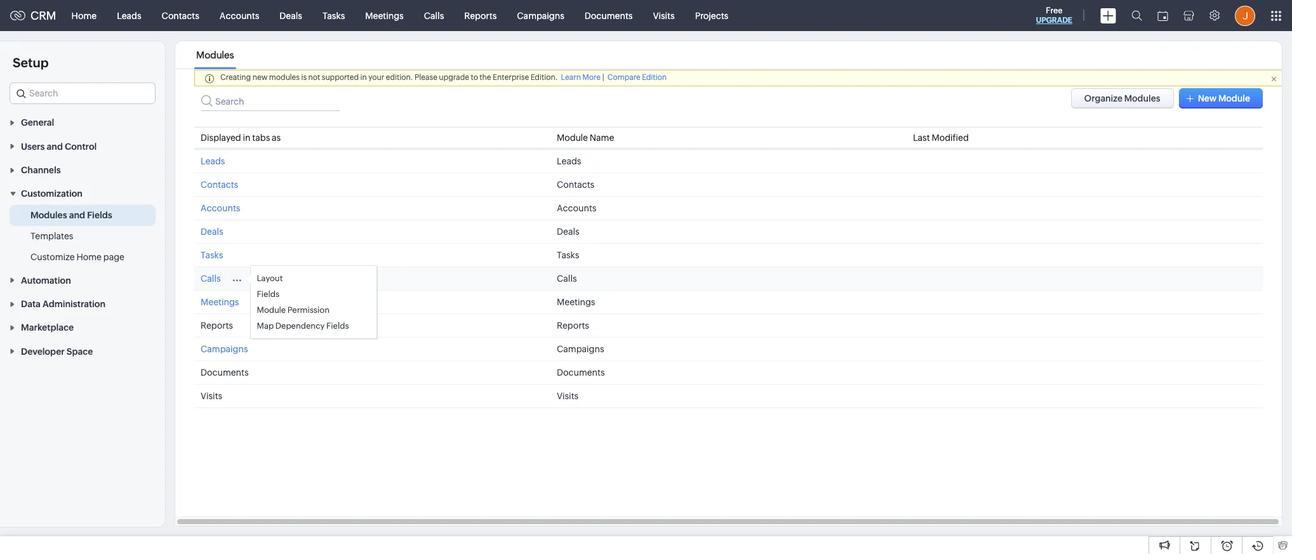 Task type: vqa. For each thing, say whether or not it's contained in the screenshot.
last modified
yes



Task type: locate. For each thing, give the bounding box(es) containing it.
home
[[71, 10, 97, 21], [76, 252, 102, 262]]

accounts link
[[209, 0, 269, 31], [201, 203, 240, 213]]

1 horizontal spatial reports
[[464, 10, 497, 21]]

upgrade
[[1036, 16, 1072, 25]]

2 horizontal spatial contacts
[[557, 180, 594, 190]]

your
[[368, 73, 384, 82]]

search text field up general dropdown button
[[10, 83, 155, 103]]

create menu element
[[1093, 0, 1124, 31]]

1 vertical spatial tasks link
[[201, 250, 223, 260]]

modules for modules
[[196, 50, 234, 60]]

1 horizontal spatial deals link
[[269, 0, 312, 31]]

deals
[[280, 10, 302, 21], [201, 227, 223, 237], [557, 227, 579, 237]]

1 horizontal spatial and
[[69, 210, 85, 221]]

0 vertical spatial deals link
[[269, 0, 312, 31]]

create menu image
[[1100, 8, 1116, 23]]

1 horizontal spatial meetings link
[[355, 0, 414, 31]]

2 horizontal spatial calls
[[557, 274, 577, 284]]

1 vertical spatial campaigns link
[[201, 344, 248, 354]]

reports link
[[454, 0, 507, 31]]

tasks link
[[312, 0, 355, 31], [201, 250, 223, 260]]

0 vertical spatial module
[[1218, 93, 1250, 103]]

contacts link down displayed
[[201, 180, 238, 190]]

leads down displayed
[[201, 156, 225, 166]]

last
[[913, 133, 930, 143]]

dependency
[[275, 321, 325, 331]]

home right crm
[[71, 10, 97, 21]]

module left name
[[557, 133, 588, 143]]

compare
[[607, 73, 640, 82]]

2 horizontal spatial module
[[1218, 93, 1250, 103]]

tabs
[[252, 133, 270, 143]]

as
[[272, 133, 281, 143]]

0 vertical spatial fields
[[87, 210, 112, 221]]

0 vertical spatial accounts link
[[209, 0, 269, 31]]

0 horizontal spatial deals
[[201, 227, 223, 237]]

1 vertical spatial deals link
[[201, 227, 223, 237]]

fields
[[87, 210, 112, 221], [257, 290, 279, 299], [326, 321, 349, 331]]

modified
[[932, 133, 969, 143]]

templates link
[[30, 230, 73, 243]]

home inside home link
[[71, 10, 97, 21]]

module right new
[[1218, 93, 1250, 103]]

0 horizontal spatial campaigns link
[[201, 344, 248, 354]]

0 horizontal spatial fields
[[87, 210, 112, 221]]

contacts up modules link
[[162, 10, 199, 21]]

projects
[[695, 10, 728, 21]]

contacts
[[162, 10, 199, 21], [201, 180, 238, 190], [557, 180, 594, 190]]

module name
[[557, 133, 614, 143]]

Search text field
[[10, 83, 155, 103], [201, 88, 340, 111]]

meetings
[[365, 10, 404, 21], [201, 297, 239, 307], [557, 297, 595, 307]]

None button
[[1071, 88, 1174, 109]]

0 vertical spatial and
[[47, 141, 63, 152]]

crm link
[[10, 9, 56, 22]]

0 vertical spatial in
[[360, 73, 367, 82]]

contacts link
[[151, 0, 209, 31], [201, 180, 238, 190]]

and
[[47, 141, 63, 152], [69, 210, 85, 221]]

1 horizontal spatial search text field
[[201, 88, 340, 111]]

meetings link
[[355, 0, 414, 31], [201, 297, 239, 307]]

1 vertical spatial module
[[557, 133, 588, 143]]

0 horizontal spatial leads link
[[107, 0, 151, 31]]

1 horizontal spatial campaigns link
[[507, 0, 574, 31]]

1 horizontal spatial calls link
[[414, 0, 454, 31]]

0 horizontal spatial modules
[[30, 210, 67, 221]]

0 horizontal spatial reports
[[201, 321, 233, 331]]

modules inside customization region
[[30, 210, 67, 221]]

modules up templates link
[[30, 210, 67, 221]]

users and control button
[[0, 134, 165, 158]]

0 vertical spatial modules
[[196, 50, 234, 60]]

1 vertical spatial and
[[69, 210, 85, 221]]

leads right home link
[[117, 10, 141, 21]]

and right users
[[47, 141, 63, 152]]

developer space
[[21, 346, 93, 357]]

0 horizontal spatial visits
[[201, 391, 222, 401]]

is
[[301, 73, 307, 82]]

1 horizontal spatial tasks
[[322, 10, 345, 21]]

1 vertical spatial leads link
[[201, 156, 225, 166]]

0 horizontal spatial in
[[243, 133, 250, 143]]

in left tabs
[[243, 133, 250, 143]]

module
[[1218, 93, 1250, 103], [557, 133, 588, 143], [257, 305, 286, 315]]

0 horizontal spatial deals link
[[201, 227, 223, 237]]

modules
[[196, 50, 234, 60], [30, 210, 67, 221]]

0 horizontal spatial search text field
[[10, 83, 155, 103]]

leads down module name
[[557, 156, 581, 166]]

0 vertical spatial home
[[71, 10, 97, 21]]

calendar image
[[1157, 10, 1168, 21]]

1 horizontal spatial in
[[360, 73, 367, 82]]

2 horizontal spatial visits
[[653, 10, 675, 21]]

0 horizontal spatial and
[[47, 141, 63, 152]]

enterprise
[[493, 73, 529, 82]]

1 vertical spatial accounts link
[[201, 203, 240, 213]]

search image
[[1131, 10, 1142, 21]]

1 horizontal spatial fields
[[257, 290, 279, 299]]

1 vertical spatial home
[[76, 252, 102, 262]]

0 horizontal spatial meetings link
[[201, 297, 239, 307]]

2 vertical spatial fields
[[326, 321, 349, 331]]

general button
[[0, 110, 165, 134]]

templates
[[30, 231, 73, 242]]

1 horizontal spatial leads link
[[201, 156, 225, 166]]

campaigns
[[517, 10, 564, 21], [201, 344, 248, 354], [557, 344, 604, 354]]

in left "your"
[[360, 73, 367, 82]]

search text field down 'new'
[[201, 88, 340, 111]]

0 vertical spatial leads link
[[107, 0, 151, 31]]

campaigns link
[[507, 0, 574, 31], [201, 344, 248, 354]]

last modified
[[913, 133, 969, 143]]

0 vertical spatial calls link
[[414, 0, 454, 31]]

visits
[[653, 10, 675, 21], [201, 391, 222, 401], [557, 391, 579, 401]]

2 horizontal spatial deals
[[557, 227, 579, 237]]

contacts down module name
[[557, 180, 594, 190]]

learn
[[561, 73, 581, 82]]

modules for modules and fields
[[30, 210, 67, 221]]

and down customization dropdown button
[[69, 210, 85, 221]]

to
[[471, 73, 478, 82]]

customize home page
[[30, 252, 124, 262]]

modules and fields
[[30, 210, 112, 221]]

0 horizontal spatial module
[[257, 305, 286, 315]]

calls link left layout
[[201, 274, 221, 284]]

and inside dropdown button
[[47, 141, 63, 152]]

2 horizontal spatial fields
[[326, 321, 349, 331]]

and for users
[[47, 141, 63, 152]]

home up automation dropdown button
[[76, 252, 102, 262]]

1 horizontal spatial deals
[[280, 10, 302, 21]]

0 vertical spatial tasks link
[[312, 0, 355, 31]]

None field
[[10, 83, 156, 104]]

0 horizontal spatial tasks link
[[201, 250, 223, 260]]

profile image
[[1235, 5, 1255, 26]]

layout fields module permission map dependency fields
[[257, 274, 349, 331]]

in
[[360, 73, 367, 82], [243, 133, 250, 143]]

upgrade
[[439, 73, 469, 82]]

channels
[[21, 165, 61, 175]]

0 horizontal spatial calls link
[[201, 274, 221, 284]]

calls link up please
[[414, 0, 454, 31]]

0 horizontal spatial contacts
[[162, 10, 199, 21]]

2 horizontal spatial leads
[[557, 156, 581, 166]]

contacts down displayed
[[201, 180, 238, 190]]

leads
[[117, 10, 141, 21], [201, 156, 225, 166], [557, 156, 581, 166]]

fields down layout
[[257, 290, 279, 299]]

new module
[[1198, 93, 1250, 103]]

customization
[[21, 189, 83, 199]]

module up map
[[257, 305, 286, 315]]

and inside customization region
[[69, 210, 85, 221]]

1 horizontal spatial module
[[557, 133, 588, 143]]

1 horizontal spatial modules
[[196, 50, 234, 60]]

1 vertical spatial calls link
[[201, 274, 221, 284]]

contacts inside contacts link
[[162, 10, 199, 21]]

1 horizontal spatial visits
[[557, 391, 579, 401]]

learn more link
[[561, 73, 601, 82]]

fields down customization dropdown button
[[87, 210, 112, 221]]

0 horizontal spatial tasks
[[201, 250, 223, 260]]

accounts
[[220, 10, 259, 21], [201, 203, 240, 213], [557, 203, 596, 213]]

contacts link up modules link
[[151, 0, 209, 31]]

0 vertical spatial campaigns link
[[507, 0, 574, 31]]

fields down permission
[[326, 321, 349, 331]]

modules up 'creating'
[[196, 50, 234, 60]]

leads link
[[107, 0, 151, 31], [201, 156, 225, 166]]

free upgrade
[[1036, 6, 1072, 25]]

1 vertical spatial meetings link
[[201, 297, 239, 307]]

administration
[[43, 299, 105, 309]]

deals link
[[269, 0, 312, 31], [201, 227, 223, 237]]

1 horizontal spatial tasks link
[[312, 0, 355, 31]]

1 vertical spatial fields
[[257, 290, 279, 299]]

tasks
[[322, 10, 345, 21], [201, 250, 223, 260], [557, 250, 579, 260]]

crm
[[30, 9, 56, 22]]

0 horizontal spatial leads
[[117, 10, 141, 21]]

edition.
[[386, 73, 413, 82]]

2 vertical spatial module
[[257, 305, 286, 315]]

1 vertical spatial modules
[[30, 210, 67, 221]]

calls link
[[414, 0, 454, 31], [201, 274, 221, 284]]

more
[[582, 73, 601, 82]]



Task type: describe. For each thing, give the bounding box(es) containing it.
home link
[[61, 0, 107, 31]]

2 horizontal spatial tasks
[[557, 250, 579, 260]]

and for modules
[[69, 210, 85, 221]]

general
[[21, 118, 54, 128]]

0 horizontal spatial meetings
[[201, 297, 239, 307]]

new
[[1198, 93, 1217, 103]]

0 vertical spatial contacts link
[[151, 0, 209, 31]]

data
[[21, 299, 41, 309]]

data administration
[[21, 299, 105, 309]]

marketplace
[[21, 323, 74, 333]]

free
[[1046, 6, 1063, 15]]

projects link
[[685, 0, 739, 31]]

creating new modules is not supported in your edition. please upgrade to the enterprise edition. learn more | compare edition
[[220, 73, 667, 82]]

marketplace button
[[0, 316, 165, 339]]

0 vertical spatial meetings link
[[355, 0, 414, 31]]

1 horizontal spatial meetings
[[365, 10, 404, 21]]

space
[[67, 346, 93, 357]]

page
[[103, 252, 124, 262]]

fields inside customization region
[[87, 210, 112, 221]]

supported
[[322, 73, 359, 82]]

customize
[[30, 252, 75, 262]]

developer
[[21, 346, 65, 357]]

automation button
[[0, 268, 165, 292]]

1 horizontal spatial leads
[[201, 156, 225, 166]]

customize home page link
[[30, 251, 124, 264]]

home inside customize home page link
[[76, 252, 102, 262]]

|
[[602, 73, 604, 82]]

name
[[590, 133, 614, 143]]

control
[[65, 141, 97, 152]]

edition.
[[531, 73, 558, 82]]

customization region
[[0, 205, 165, 268]]

setup
[[13, 55, 49, 70]]

search element
[[1124, 0, 1150, 31]]

1 vertical spatial contacts link
[[201, 180, 238, 190]]

compare edition link
[[607, 73, 667, 82]]

displayed in tabs as
[[201, 133, 281, 143]]

0 horizontal spatial calls
[[201, 274, 221, 284]]

creating
[[220, 73, 251, 82]]

new module button
[[1179, 88, 1263, 109]]

developer space button
[[0, 339, 165, 363]]

documents link
[[574, 0, 643, 31]]

2 horizontal spatial meetings
[[557, 297, 595, 307]]

not
[[308, 73, 320, 82]]

data administration button
[[0, 292, 165, 316]]

displayed
[[201, 133, 241, 143]]

edition
[[642, 73, 667, 82]]

automation
[[21, 275, 71, 286]]

2 horizontal spatial reports
[[557, 321, 589, 331]]

map
[[257, 321, 274, 331]]

channels button
[[0, 158, 165, 182]]

layout
[[257, 274, 283, 283]]

modules link
[[194, 50, 236, 60]]

users and control
[[21, 141, 97, 152]]

module inside button
[[1218, 93, 1250, 103]]

profile element
[[1227, 0, 1263, 31]]

modules and fields link
[[30, 209, 112, 222]]

visits link
[[643, 0, 685, 31]]

1 vertical spatial in
[[243, 133, 250, 143]]

permission
[[287, 305, 330, 315]]

the
[[480, 73, 491, 82]]

please
[[415, 73, 437, 82]]

customization button
[[0, 182, 165, 205]]

modules
[[269, 73, 300, 82]]

1 horizontal spatial contacts
[[201, 180, 238, 190]]

new
[[252, 73, 268, 82]]

1 horizontal spatial calls
[[424, 10, 444, 21]]

module inside layout fields module permission map dependency fields
[[257, 305, 286, 315]]

users
[[21, 141, 45, 152]]



